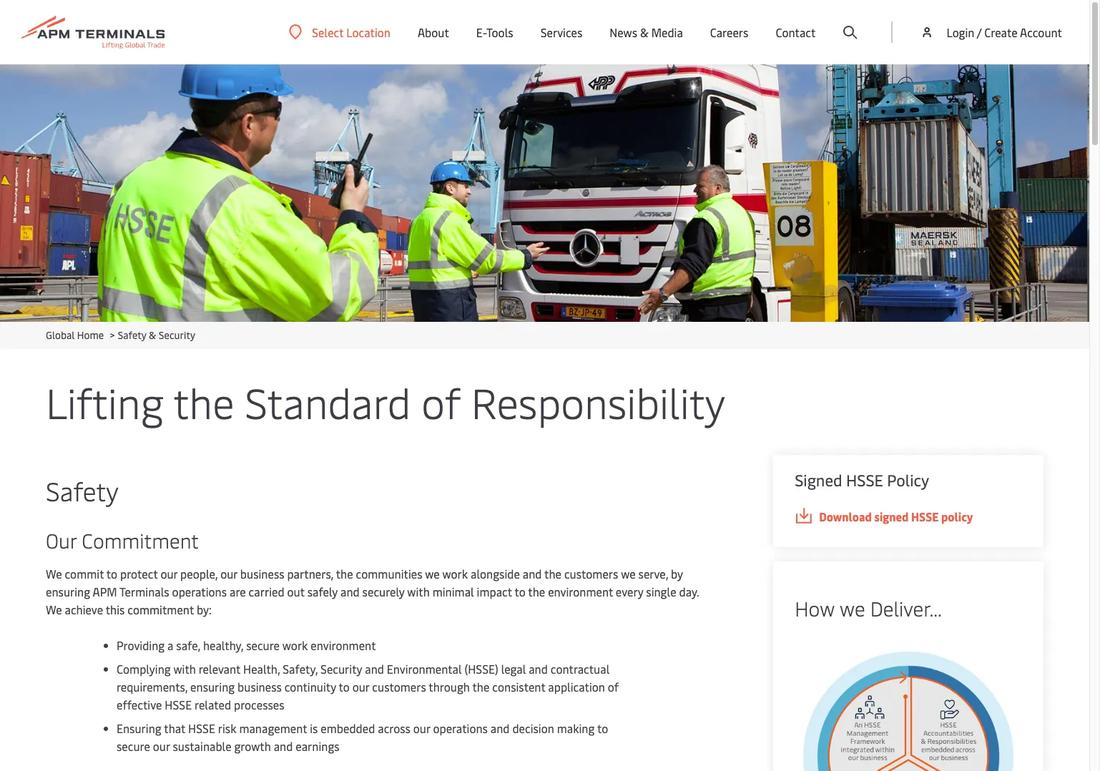 Task type: locate. For each thing, give the bounding box(es) containing it.
safe,
[[176, 638, 200, 653]]

securely
[[363, 584, 405, 600]]

login / create account
[[947, 24, 1063, 40]]

requirements,
[[117, 679, 188, 695]]

hsse inside the download signed hsse policy link
[[912, 509, 939, 525]]

0 vertical spatial operations
[[172, 584, 227, 600]]

0 horizontal spatial with
[[173, 661, 196, 677]]

0 vertical spatial security
[[159, 328, 195, 342]]

by:
[[197, 602, 212, 618]]

0 vertical spatial &
[[640, 24, 649, 40]]

>
[[110, 328, 115, 342]]

operations down the customers through
[[433, 721, 488, 736]]

0 vertical spatial work
[[443, 566, 468, 582]]

1 horizontal spatial secure
[[246, 638, 280, 653]]

1 horizontal spatial &
[[640, 24, 649, 40]]

security inside complying with relevant health, safety, security and environmental (hsse) legal and contractual requirements, ensuring business continuity to our customers through the consistent application of effective hsse related processes
[[321, 661, 362, 677]]

1 horizontal spatial we
[[621, 566, 636, 582]]

1 vertical spatial security
[[321, 661, 362, 677]]

contact button
[[776, 0, 816, 64]]

1 vertical spatial secure
[[117, 739, 150, 754]]

work up minimal
[[443, 566, 468, 582]]

0 vertical spatial ensuring
[[46, 584, 90, 600]]

we
[[46, 566, 62, 582], [46, 602, 62, 618]]

commitment
[[82, 527, 199, 554]]

to inside ensuring that hsse risk management is embedded across our operations and decision making to secure our sustainable growth and earnings
[[597, 721, 608, 736]]

0 horizontal spatial work
[[282, 638, 308, 653]]

careers
[[710, 24, 749, 40]]

secure down ensuring
[[117, 739, 150, 754]]

ensuring that hsse risk management is embedded across our operations and decision making to secure our sustainable growth and earnings
[[117, 721, 608, 754]]

work
[[443, 566, 468, 582], [282, 638, 308, 653]]

carried
[[249, 584, 285, 600]]

business up "processes"
[[238, 679, 282, 695]]

safety right > on the left of page
[[118, 328, 146, 342]]

work up safety, on the left bottom
[[282, 638, 308, 653]]

out
[[287, 584, 305, 600]]

ensuring inside the we commit to protect our people, our business partners, the communities we work alongside and the customers we serve, by ensuring apm terminals operations are carried out safely and securely with minimal impact to the environment every single day. we achieve this commitment by:
[[46, 584, 90, 600]]

1 horizontal spatial operations
[[433, 721, 488, 736]]

0 horizontal spatial security
[[159, 328, 195, 342]]

security down environment
[[321, 661, 362, 677]]

hsse up that
[[165, 697, 192, 713]]

0 vertical spatial with
[[407, 584, 430, 600]]

0 horizontal spatial operations
[[172, 584, 227, 600]]

careers button
[[710, 0, 749, 64]]

our inside complying with relevant health, safety, security and environmental (hsse) legal and contractual requirements, ensuring business continuity to our customers through the consistent application of effective hsse related processes
[[353, 679, 370, 695]]

and down environment
[[365, 661, 384, 677]]

0 vertical spatial we
[[46, 566, 62, 582]]

1 vertical spatial business
[[238, 679, 282, 695]]

business up carried
[[240, 566, 284, 582]]

and
[[523, 566, 542, 582], [341, 584, 360, 600], [365, 661, 384, 677], [529, 661, 548, 677], [491, 721, 510, 736], [274, 739, 293, 754]]

to
[[106, 566, 117, 582], [515, 584, 526, 600], [339, 679, 350, 695], [597, 721, 608, 736]]

& right news
[[640, 24, 649, 40]]

0 vertical spatial safety
[[118, 328, 146, 342]]

partners,
[[287, 566, 334, 582]]

to right impact at left bottom
[[515, 584, 526, 600]]

1 vertical spatial of
[[608, 679, 619, 695]]

to up the apm at the bottom left of the page
[[106, 566, 117, 582]]

with down safe,
[[173, 661, 196, 677]]

login / create account link
[[921, 0, 1063, 64]]

signed
[[875, 509, 909, 525]]

operations inside the we commit to protect our people, our business partners, the communities we work alongside and the customers we serve, by ensuring apm terminals operations are carried out safely and securely with minimal impact to the environment every single day. we achieve this commitment by:
[[172, 584, 227, 600]]

ensuring up related
[[190, 679, 235, 695]]

to right 'continuity'
[[339, 679, 350, 695]]

0 horizontal spatial of
[[422, 374, 461, 430]]

commit
[[65, 566, 104, 582]]

1 vertical spatial we
[[46, 602, 62, 618]]

to right the making
[[597, 721, 608, 736]]

0 horizontal spatial secure
[[117, 739, 150, 754]]

security right > on the left of page
[[159, 328, 195, 342]]

management
[[239, 721, 307, 736]]

about
[[418, 24, 449, 40]]

secure
[[246, 638, 280, 653], [117, 739, 150, 754]]

1 vertical spatial safety
[[46, 473, 119, 508]]

hsse up download
[[847, 469, 884, 491]]

lifting
[[46, 374, 164, 430]]

download
[[820, 509, 872, 525]]

&
[[640, 24, 649, 40], [149, 328, 156, 342]]

security
[[159, 328, 195, 342], [321, 661, 362, 677]]

hsse image
[[795, 643, 1023, 771]]

1 vertical spatial ensuring
[[190, 679, 235, 695]]

of
[[422, 374, 461, 430], [608, 679, 619, 695]]

safety
[[118, 328, 146, 342], [46, 473, 119, 508]]

we left commit
[[46, 566, 62, 582]]

1 horizontal spatial with
[[407, 584, 430, 600]]

secure up health,
[[246, 638, 280, 653]]

work inside the we commit to protect our people, our business partners, the communities we work alongside and the customers we serve, by ensuring apm terminals operations are carried out safely and securely with minimal impact to the environment every single day. we achieve this commitment by:
[[443, 566, 468, 582]]

hsse left the policy in the bottom of the page
[[912, 509, 939, 525]]

how we deliver...
[[795, 595, 942, 622]]

processes
[[234, 697, 285, 713]]

across
[[378, 721, 411, 736]]

1 horizontal spatial work
[[443, 566, 468, 582]]

& inside news & media popup button
[[640, 24, 649, 40]]

1 vertical spatial work
[[282, 638, 308, 653]]

ensuring up 'achieve'
[[46, 584, 90, 600]]

with down communities
[[407, 584, 430, 600]]

login
[[947, 24, 975, 40]]

our
[[46, 527, 77, 554]]

1 vertical spatial with
[[173, 661, 196, 677]]

1 horizontal spatial of
[[608, 679, 619, 695]]

providing
[[117, 638, 165, 653]]

location
[[346, 24, 391, 40]]

download signed hsse policy link
[[795, 508, 1023, 526]]

secure inside ensuring that hsse risk management is embedded across our operations and decision making to secure our sustainable growth and earnings
[[117, 739, 150, 754]]

0 vertical spatial secure
[[246, 638, 280, 653]]

about button
[[418, 0, 449, 64]]

of inside complying with relevant health, safety, security and environmental (hsse) legal and contractual requirements, ensuring business continuity to our customers through the consistent application of effective hsse related processes
[[608, 679, 619, 695]]

hsse inside complying with relevant health, safety, security and environmental (hsse) legal and contractual requirements, ensuring business continuity to our customers through the consistent application of effective hsse related processes
[[165, 697, 192, 713]]

ensuring
[[46, 584, 90, 600], [190, 679, 235, 695]]

tools
[[487, 24, 514, 40]]

services button
[[541, 0, 583, 64]]

1 horizontal spatial security
[[321, 661, 362, 677]]

that
[[164, 721, 185, 736]]

responsibility
[[471, 374, 725, 430]]

our
[[161, 566, 178, 582], [221, 566, 238, 582], [353, 679, 370, 695], [413, 721, 430, 736], [153, 739, 170, 754]]

our down that
[[153, 739, 170, 754]]

and right safely
[[341, 584, 360, 600]]

safety up our
[[46, 473, 119, 508]]

operations
[[172, 584, 227, 600], [433, 721, 488, 736]]

our up the embedded
[[353, 679, 370, 695]]

& right > on the left of page
[[149, 328, 156, 342]]

0 horizontal spatial ensuring
[[46, 584, 90, 600]]

signed hsse policy
[[795, 469, 930, 491]]

we
[[425, 566, 440, 582], [621, 566, 636, 582], [840, 595, 866, 622]]

legal
[[501, 661, 526, 677]]

0 vertical spatial business
[[240, 566, 284, 582]]

e-tools button
[[476, 0, 514, 64]]

operations down people,
[[172, 584, 227, 600]]

account
[[1020, 24, 1063, 40]]

how
[[795, 595, 835, 622]]

terminals
[[120, 584, 169, 600]]

we left 'achieve'
[[46, 602, 62, 618]]

hsse left risk
[[188, 721, 215, 736]]

global home > safety & security
[[46, 328, 195, 342]]

1 horizontal spatial ensuring
[[190, 679, 235, 695]]

environmental
[[387, 661, 462, 677]]

1 vertical spatial operations
[[433, 721, 488, 736]]

we up minimal
[[425, 566, 440, 582]]

home
[[77, 328, 104, 342]]

security for safety,
[[321, 661, 362, 677]]

select
[[312, 24, 344, 40]]

we right how at the right of the page
[[840, 595, 866, 622]]

this
[[106, 602, 125, 618]]

standard
[[245, 374, 411, 430]]

communities
[[356, 566, 423, 582]]

we left serve, by
[[621, 566, 636, 582]]

0 horizontal spatial &
[[149, 328, 156, 342]]

ensuring
[[117, 721, 162, 736]]

1 we from the top
[[46, 566, 62, 582]]

business
[[240, 566, 284, 582], [238, 679, 282, 695]]

customers
[[565, 566, 619, 582]]

and left decision
[[491, 721, 510, 736]]



Task type: vqa. For each thing, say whether or not it's contained in the screenshot.
"Home"
yes



Task type: describe. For each thing, give the bounding box(es) containing it.
single
[[646, 584, 677, 600]]

embedded
[[321, 721, 375, 736]]

commitment
[[128, 602, 194, 618]]

are
[[230, 584, 246, 600]]

application
[[548, 679, 605, 695]]

apm
[[93, 584, 117, 600]]

with inside complying with relevant health, safety, security and environmental (hsse) legal and contractual requirements, ensuring business continuity to our customers through the consistent application of effective hsse related processes
[[173, 661, 196, 677]]

services
[[541, 24, 583, 40]]

environment every
[[548, 584, 644, 600]]

serve, by
[[639, 566, 683, 582]]

healthy,
[[203, 638, 244, 653]]

(hsse)
[[465, 661, 499, 677]]

impact
[[477, 584, 512, 600]]

hsse inside ensuring that hsse risk management is embedded across our operations and decision making to secure our sustainable growth and earnings
[[188, 721, 215, 736]]

operations inside ensuring that hsse risk management is embedded across our operations and decision making to secure our sustainable growth and earnings
[[433, 721, 488, 736]]

lifting the standard of responsibility
[[46, 374, 725, 430]]

policy
[[888, 469, 930, 491]]

people,
[[180, 566, 218, 582]]

create
[[985, 24, 1018, 40]]

day.
[[679, 584, 699, 600]]

making
[[557, 721, 595, 736]]

/
[[977, 24, 982, 40]]

contact
[[776, 24, 816, 40]]

with inside the we commit to protect our people, our business partners, the communities we work alongside and the customers we serve, by ensuring apm terminals operations are carried out safely and securely with minimal impact to the environment every single day. we achieve this commitment by:
[[407, 584, 430, 600]]

deliver...
[[871, 595, 942, 622]]

safely
[[307, 584, 338, 600]]

we commit to protect our people, our business partners, the communities we work alongside and the customers we serve, by ensuring apm terminals operations are carried out safely and securely with minimal impact to the environment every single day. we achieve this commitment by:
[[46, 566, 699, 618]]

and right alongside
[[523, 566, 542, 582]]

ensuring inside complying with relevant health, safety, security and environmental (hsse) legal and contractual requirements, ensuring business continuity to our customers through the consistent application of effective hsse related processes
[[190, 679, 235, 695]]

providing a safe, healthy, secure work environment
[[117, 638, 379, 653]]

global home link
[[46, 328, 104, 342]]

select location button
[[289, 24, 391, 40]]

consistent
[[493, 679, 546, 695]]

our commitment
[[46, 527, 199, 554]]

risk
[[218, 721, 236, 736]]

1 vertical spatial &
[[149, 328, 156, 342]]

e-tools
[[476, 24, 514, 40]]

download signed hsse policy
[[820, 509, 974, 525]]

environment
[[311, 638, 376, 653]]

decision
[[513, 721, 554, 736]]

related
[[195, 697, 231, 713]]

news & media button
[[610, 0, 683, 64]]

e-
[[476, 24, 487, 40]]

contractual
[[551, 661, 610, 677]]

health,
[[243, 661, 280, 677]]

safety,
[[283, 661, 318, 677]]

alongside
[[471, 566, 520, 582]]

0 horizontal spatial we
[[425, 566, 440, 582]]

complying
[[117, 661, 171, 677]]

0 vertical spatial of
[[422, 374, 461, 430]]

our right the across
[[413, 721, 430, 736]]

customers through
[[372, 679, 470, 695]]

media
[[652, 24, 683, 40]]

to inside complying with relevant health, safety, security and environmental (hsse) legal and contractual requirements, ensuring business continuity to our customers through the consistent application of effective hsse related processes
[[339, 679, 350, 695]]

protect
[[120, 566, 158, 582]]

achieve
[[65, 602, 103, 618]]

sustainable growth
[[173, 739, 271, 754]]

policy
[[942, 509, 974, 525]]

effective
[[117, 697, 162, 713]]

our left people,
[[161, 566, 178, 582]]

is
[[310, 721, 318, 736]]

the inside complying with relevant health, safety, security and environmental (hsse) legal and contractual requirements, ensuring business continuity to our customers through the consistent application of effective hsse related processes
[[473, 679, 490, 695]]

news
[[610, 24, 638, 40]]

global
[[46, 328, 75, 342]]

safety2 image
[[0, 64, 1090, 322]]

and down management
[[274, 739, 293, 754]]

a
[[168, 638, 173, 653]]

our up are
[[221, 566, 238, 582]]

continuity
[[285, 679, 336, 695]]

signed
[[795, 469, 843, 491]]

earnings
[[296, 739, 340, 754]]

and right legal
[[529, 661, 548, 677]]

2 horizontal spatial we
[[840, 595, 866, 622]]

business inside the we commit to protect our people, our business partners, the communities we work alongside and the customers we serve, by ensuring apm terminals operations are carried out safely and securely with minimal impact to the environment every single day. we achieve this commitment by:
[[240, 566, 284, 582]]

minimal
[[433, 584, 474, 600]]

complying with relevant health, safety, security and environmental (hsse) legal and contractual requirements, ensuring business continuity to our customers through the consistent application of effective hsse related processes
[[117, 661, 619, 713]]

2 we from the top
[[46, 602, 62, 618]]

business inside complying with relevant health, safety, security and environmental (hsse) legal and contractual requirements, ensuring business continuity to our customers through the consistent application of effective hsse related processes
[[238, 679, 282, 695]]

security for &
[[159, 328, 195, 342]]

select location
[[312, 24, 391, 40]]



